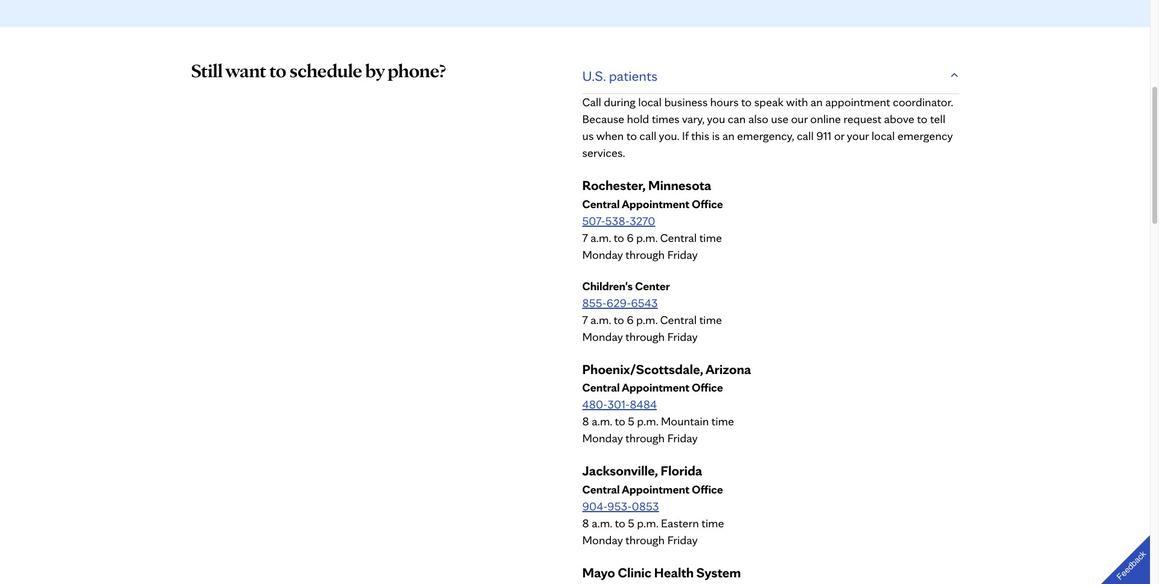Task type: describe. For each thing, give the bounding box(es) containing it.
8 for jacksonville,
[[583, 517, 590, 531]]

is
[[713, 129, 720, 143]]

appointment for phoenix/scottsdale,
[[622, 381, 690, 395]]

to right want on the top left of page
[[270, 59, 287, 82]]

us
[[583, 129, 594, 143]]

time for arizona
[[712, 415, 735, 429]]

p.m. for phoenix/scottsdale,
[[638, 415, 659, 429]]

a.m. for jacksonville,
[[592, 517, 613, 531]]

538-
[[606, 214, 630, 228]]

3270
[[630, 214, 656, 228]]

6 inside children's center 855-629-6543 7 a.m. to 6 p.m. central time monday through friday
[[627, 313, 634, 327]]

480-301-8484 link
[[583, 398, 657, 412]]

8484
[[630, 398, 657, 412]]

services.
[[583, 146, 626, 160]]

0 horizontal spatial an
[[723, 129, 735, 143]]

florida
[[661, 463, 703, 480]]

use
[[772, 112, 789, 126]]

by
[[366, 59, 385, 82]]

through inside children's center 855-629-6543 7 a.m. to 6 p.m. central time monday through friday
[[626, 330, 665, 344]]

mountain
[[661, 415, 709, 429]]

patients
[[609, 67, 658, 85]]

friday for florida
[[668, 534, 698, 548]]

5 for phoenix/scottsdale,
[[628, 415, 635, 429]]

1 horizontal spatial local
[[872, 129, 896, 143]]

this
[[692, 129, 710, 143]]

u.s. patients button
[[583, 59, 960, 94]]

health
[[655, 565, 694, 582]]

to up can
[[742, 95, 752, 109]]

monday for jacksonville,
[[583, 534, 623, 548]]

507-
[[583, 214, 606, 228]]

7 inside rochester, minnesota central appointment office 507-538-3270 7 a.m. to 6 p.m. central time monday through friday
[[583, 231, 588, 245]]

still
[[191, 59, 223, 82]]

5 for jacksonville,
[[628, 517, 635, 531]]

can
[[728, 112, 746, 126]]

2 call from the left
[[797, 129, 814, 143]]

time for minnesota
[[700, 231, 723, 245]]

to inside phoenix/scottsdale, arizona central appointment office 480-301-8484 8 a.m. to 5 p.m. mountain time monday through friday
[[615, 415, 626, 429]]

tell
[[931, 112, 946, 126]]

eastern
[[661, 517, 699, 531]]

480-
[[583, 398, 608, 412]]

central for jacksonville,
[[583, 483, 620, 497]]

904-
[[583, 500, 608, 514]]

emergency
[[898, 129, 953, 143]]

507-538-3270 link
[[583, 214, 656, 228]]

monday for rochester,
[[583, 248, 623, 262]]

jacksonville,
[[583, 463, 658, 480]]

953-
[[608, 500, 632, 514]]

through for jacksonville,
[[626, 534, 665, 548]]

p.m. for rochester,
[[637, 231, 658, 245]]

appointment for rochester,
[[622, 197, 690, 211]]

during
[[604, 95, 636, 109]]

1 call from the left
[[640, 129, 657, 143]]

you.
[[659, 129, 680, 143]]

appointment
[[826, 95, 891, 109]]

friday inside children's center 855-629-6543 7 a.m. to 6 p.m. central time monday through friday
[[668, 330, 698, 344]]

monday inside children's center 855-629-6543 7 a.m. to 6 p.m. central time monday through friday
[[583, 330, 623, 344]]

hold
[[627, 112, 650, 126]]

you
[[707, 112, 726, 126]]

office for florida
[[692, 483, 724, 497]]

call during local business hours to speak with an appointment coordinator. because hold times vary, you can also use our online request above to tell us when to call you. if this is an emergency, call 911 or your local emergency services.
[[583, 95, 954, 160]]

above
[[885, 112, 915, 126]]

monday for phoenix/scottsdale,
[[583, 432, 623, 446]]

a.m. inside children's center 855-629-6543 7 a.m. to 6 p.m. central time monday through friday
[[591, 313, 612, 327]]

central down "minnesota"
[[661, 231, 697, 245]]

central inside children's center 855-629-6543 7 a.m. to 6 p.m. central time monday through friday
[[661, 313, 697, 327]]

phoenix/scottsdale, arizona central appointment office 480-301-8484 8 a.m. to 5 p.m. mountain time monday through friday
[[583, 361, 752, 446]]

u.s. patients
[[583, 67, 658, 85]]

feedback button
[[1092, 526, 1160, 585]]

a.m. for phoenix/scottsdale,
[[592, 415, 613, 429]]

time inside children's center 855-629-6543 7 a.m. to 6 p.m. central time monday through friday
[[700, 313, 723, 327]]

central for phoenix/scottsdale,
[[583, 381, 620, 395]]

if
[[682, 129, 689, 143]]

jacksonville, florida central appointment office 904-953-0853 8 a.m. to 5 p.m. eastern time monday through friday
[[583, 463, 725, 548]]

schedule
[[290, 59, 362, 82]]



Task type: locate. For each thing, give the bounding box(es) containing it.
request
[[844, 112, 882, 126]]

coordinator.
[[894, 95, 954, 109]]

or
[[835, 129, 845, 143]]

office down arizona
[[692, 381, 724, 395]]

1 7 from the top
[[583, 231, 588, 245]]

2 office from the top
[[692, 381, 724, 395]]

monday inside jacksonville, florida central appointment office 904-953-0853 8 a.m. to 5 p.m. eastern time monday through friday
[[583, 534, 623, 548]]

8 down 480-
[[583, 415, 590, 429]]

301-
[[608, 398, 630, 412]]

1 5 from the top
[[628, 415, 635, 429]]

office down the florida
[[692, 483, 724, 497]]

1 appointment from the top
[[622, 197, 690, 211]]

2 vertical spatial office
[[692, 483, 724, 497]]

to left "tell"
[[918, 112, 928, 126]]

phoenix/scottsdale,
[[583, 361, 704, 378]]

1 vertical spatial 5
[[628, 517, 635, 531]]

a.m. down 507-
[[591, 231, 612, 245]]

4 monday from the top
[[583, 534, 623, 548]]

0 horizontal spatial local
[[639, 95, 662, 109]]

friday up center
[[668, 248, 698, 262]]

your
[[847, 129, 870, 143]]

still want to schedule by phone?
[[191, 59, 446, 82]]

monday inside rochester, minnesota central appointment office 507-538-3270 7 a.m. to 6 p.m. central time monday through friday
[[583, 248, 623, 262]]

local down above
[[872, 129, 896, 143]]

p.m. inside rochester, minnesota central appointment office 507-538-3270 7 a.m. to 6 p.m. central time monday through friday
[[637, 231, 658, 245]]

office for arizona
[[692, 381, 724, 395]]

friday
[[668, 248, 698, 262], [668, 330, 698, 344], [668, 432, 698, 446], [668, 534, 698, 548]]

through for phoenix/scottsdale,
[[626, 432, 665, 446]]

6 down 507-538-3270 link
[[627, 231, 634, 245]]

1 horizontal spatial an
[[811, 95, 823, 109]]

office
[[692, 197, 724, 211], [692, 381, 724, 395], [692, 483, 724, 497]]

because
[[583, 112, 625, 126]]

to inside jacksonville, florida central appointment office 904-953-0853 8 a.m. to 5 p.m. eastern time monday through friday
[[615, 517, 626, 531]]

p.m. down 6543
[[637, 313, 658, 327]]

local up the hold
[[639, 95, 662, 109]]

friday for minnesota
[[668, 248, 698, 262]]

monday up mayo
[[583, 534, 623, 548]]

0853
[[632, 500, 660, 514]]

through inside jacksonville, florida central appointment office 904-953-0853 8 a.m. to 5 p.m. eastern time monday through friday
[[626, 534, 665, 548]]

1 vertical spatial office
[[692, 381, 724, 395]]

8 down 904-
[[583, 517, 590, 531]]

friday inside phoenix/scottsdale, arizona central appointment office 480-301-8484 8 a.m. to 5 p.m. mountain time monday through friday
[[668, 432, 698, 446]]

855-
[[583, 296, 607, 310]]

through for rochester,
[[626, 248, 665, 262]]

to down 480-301-8484 link
[[615, 415, 626, 429]]

a.m. down 904-
[[592, 517, 613, 531]]

friday inside rochester, minnesota central appointment office 507-538-3270 7 a.m. to 6 p.m. central time monday through friday
[[668, 248, 698, 262]]

central inside phoenix/scottsdale, arizona central appointment office 480-301-8484 8 a.m. to 5 p.m. mountain time monday through friday
[[583, 381, 620, 395]]

to down 507-538-3270 link
[[614, 231, 625, 245]]

time
[[700, 231, 723, 245], [700, 313, 723, 327], [712, 415, 735, 429], [702, 517, 725, 531]]

feedback
[[1116, 550, 1149, 583]]

through down 0853
[[626, 534, 665, 548]]

system
[[697, 565, 742, 582]]

8 for phoenix/scottsdale,
[[583, 415, 590, 429]]

6 inside rochester, minnesota central appointment office 507-538-3270 7 a.m. to 6 p.m. central time monday through friday
[[627, 231, 634, 245]]

1 vertical spatial 8
[[583, 517, 590, 531]]

friday up phoenix/scottsdale, at the bottom right
[[668, 330, 698, 344]]

call down our
[[797, 129, 814, 143]]

5 down the 904-953-0853 link
[[628, 517, 635, 531]]

also
[[749, 112, 769, 126]]

to down '953-'
[[615, 517, 626, 531]]

appointment up 0853
[[622, 483, 690, 497]]

business
[[665, 95, 708, 109]]

8 inside phoenix/scottsdale, arizona central appointment office 480-301-8484 8 a.m. to 5 p.m. mountain time monday through friday
[[583, 415, 590, 429]]

our
[[792, 112, 808, 126]]

clinic
[[618, 565, 652, 582]]

p.m. for jacksonville,
[[638, 517, 659, 531]]

p.m. inside children's center 855-629-6543 7 a.m. to 6 p.m. central time monday through friday
[[637, 313, 658, 327]]

855-629-6543 link
[[583, 296, 658, 310]]

rochester,
[[583, 177, 646, 194]]

through up center
[[626, 248, 665, 262]]

appointment inside jacksonville, florida central appointment office 904-953-0853 8 a.m. to 5 p.m. eastern time monday through friday
[[622, 483, 690, 497]]

2 7 from the top
[[583, 313, 588, 327]]

appointment up 8484
[[622, 381, 690, 395]]

appointment
[[622, 197, 690, 211], [622, 381, 690, 395], [622, 483, 690, 497]]

times
[[652, 112, 680, 126]]

p.m. inside phoenix/scottsdale, arizona central appointment office 480-301-8484 8 a.m. to 5 p.m. mountain time monday through friday
[[638, 415, 659, 429]]

p.m. down 8484
[[638, 415, 659, 429]]

3 monday from the top
[[583, 432, 623, 446]]

0 vertical spatial appointment
[[622, 197, 690, 211]]

time inside jacksonville, florida central appointment office 904-953-0853 8 a.m. to 5 p.m. eastern time monday through friday
[[702, 517, 725, 531]]

1 office from the top
[[692, 197, 724, 211]]

phone?
[[388, 59, 446, 82]]

with
[[787, 95, 809, 109]]

2 5 from the top
[[628, 517, 635, 531]]

1 friday from the top
[[668, 248, 698, 262]]

4 friday from the top
[[668, 534, 698, 548]]

p.m. inside jacksonville, florida central appointment office 904-953-0853 8 a.m. to 5 p.m. eastern time monday through friday
[[638, 517, 659, 531]]

5
[[628, 415, 635, 429], [628, 517, 635, 531]]

6
[[627, 231, 634, 245], [627, 313, 634, 327]]

904-953-0853 link
[[583, 500, 660, 514]]

call down the hold
[[640, 129, 657, 143]]

2 monday from the top
[[583, 330, 623, 344]]

5 down 480-301-8484 link
[[628, 415, 635, 429]]

2 8 from the top
[[583, 517, 590, 531]]

2 vertical spatial appointment
[[622, 483, 690, 497]]

an up online
[[811, 95, 823, 109]]

1 monday from the top
[[583, 248, 623, 262]]

monday up children's on the right of page
[[583, 248, 623, 262]]

time inside phoenix/scottsdale, arizona central appointment office 480-301-8484 8 a.m. to 5 p.m. mountain time monday through friday
[[712, 415, 735, 429]]

through up phoenix/scottsdale, at the bottom right
[[626, 330, 665, 344]]

1 vertical spatial local
[[872, 129, 896, 143]]

2 6 from the top
[[627, 313, 634, 327]]

1 6 from the top
[[627, 231, 634, 245]]

monday down 855-
[[583, 330, 623, 344]]

office down "minnesota"
[[692, 197, 724, 211]]

rochester, minnesota central appointment office 507-538-3270 7 a.m. to 6 p.m. central time monday through friday
[[583, 177, 724, 262]]

minnesota
[[649, 177, 712, 194]]

an
[[811, 95, 823, 109], [723, 129, 735, 143]]

p.m. down 0853
[[638, 517, 659, 531]]

5 inside jacksonville, florida central appointment office 904-953-0853 8 a.m. to 5 p.m. eastern time monday through friday
[[628, 517, 635, 531]]

when
[[597, 129, 624, 143]]

1 vertical spatial appointment
[[622, 381, 690, 395]]

a.m. down 480-
[[592, 415, 613, 429]]

to
[[270, 59, 287, 82], [742, 95, 752, 109], [918, 112, 928, 126], [627, 129, 637, 143], [614, 231, 625, 245], [614, 313, 625, 327], [615, 415, 626, 429], [615, 517, 626, 531]]

0 vertical spatial 6
[[627, 231, 634, 245]]

office for minnesota
[[692, 197, 724, 211]]

1 vertical spatial 6
[[627, 313, 634, 327]]

2 through from the top
[[626, 330, 665, 344]]

office inside phoenix/scottsdale, arizona central appointment office 480-301-8484 8 a.m. to 5 p.m. mountain time monday through friday
[[692, 381, 724, 395]]

an right is
[[723, 129, 735, 143]]

time for florida
[[702, 517, 725, 531]]

central down center
[[661, 313, 697, 327]]

to inside rochester, minnesota central appointment office 507-538-3270 7 a.m. to 6 p.m. central time monday through friday
[[614, 231, 625, 245]]

a.m. inside rochester, minnesota central appointment office 507-538-3270 7 a.m. to 6 p.m. central time monday through friday
[[591, 231, 612, 245]]

p.m.
[[637, 231, 658, 245], [637, 313, 658, 327], [638, 415, 659, 429], [638, 517, 659, 531]]

appointment inside rochester, minnesota central appointment office 507-538-3270 7 a.m. to 6 p.m. central time monday through friday
[[622, 197, 690, 211]]

a.m. inside jacksonville, florida central appointment office 904-953-0853 8 a.m. to 5 p.m. eastern time monday through friday
[[592, 517, 613, 531]]

monday down 480-
[[583, 432, 623, 446]]

629-
[[607, 296, 632, 310]]

7 inside children's center 855-629-6543 7 a.m. to 6 p.m. central time monday through friday
[[583, 313, 588, 327]]

p.m. down 3270
[[637, 231, 658, 245]]

0 vertical spatial office
[[692, 197, 724, 211]]

7 down 855-
[[583, 313, 588, 327]]

a.m. down 855-
[[591, 313, 612, 327]]

2 appointment from the top
[[622, 381, 690, 395]]

office inside rochester, minnesota central appointment office 507-538-3270 7 a.m. to 6 p.m. central time monday through friday
[[692, 197, 724, 211]]

friday down eastern
[[668, 534, 698, 548]]

1 8 from the top
[[583, 415, 590, 429]]

3 office from the top
[[692, 483, 724, 497]]

3 friday from the top
[[668, 432, 698, 446]]

local
[[639, 95, 662, 109], [872, 129, 896, 143]]

6 down '855-629-6543' link
[[627, 313, 634, 327]]

1 vertical spatial an
[[723, 129, 735, 143]]

central up 904-
[[583, 483, 620, 497]]

online
[[811, 112, 842, 126]]

through down 8484
[[626, 432, 665, 446]]

911
[[817, 129, 832, 143]]

speak
[[755, 95, 784, 109]]

time inside rochester, minnesota central appointment office 507-538-3270 7 a.m. to 6 p.m. central time monday through friday
[[700, 231, 723, 245]]

6543
[[632, 296, 658, 310]]

8
[[583, 415, 590, 429], [583, 517, 590, 531]]

children's
[[583, 279, 633, 293]]

3 through from the top
[[626, 432, 665, 446]]

0 horizontal spatial call
[[640, 129, 657, 143]]

center
[[636, 279, 670, 293]]

central up 480-
[[583, 381, 620, 395]]

call
[[640, 129, 657, 143], [797, 129, 814, 143]]

central inside jacksonville, florida central appointment office 904-953-0853 8 a.m. to 5 p.m. eastern time monday through friday
[[583, 483, 620, 497]]

friday down the mountain
[[668, 432, 698, 446]]

to down the hold
[[627, 129, 637, 143]]

appointment for jacksonville,
[[622, 483, 690, 497]]

central for rochester,
[[583, 197, 620, 211]]

u.s.
[[583, 67, 606, 85]]

office inside jacksonville, florida central appointment office 904-953-0853 8 a.m. to 5 p.m. eastern time monday through friday
[[692, 483, 724, 497]]

1 vertical spatial 7
[[583, 313, 588, 327]]

vary,
[[682, 112, 705, 126]]

appointment up 3270
[[622, 197, 690, 211]]

mayo clinic health system
[[583, 565, 742, 582]]

call
[[583, 95, 602, 109]]

central up 507-
[[583, 197, 620, 211]]

8 inside jacksonville, florida central appointment office 904-953-0853 8 a.m. to 5 p.m. eastern time monday through friday
[[583, 517, 590, 531]]

7
[[583, 231, 588, 245], [583, 313, 588, 327]]

7 down 507-
[[583, 231, 588, 245]]

hours
[[711, 95, 739, 109]]

a.m. for rochester,
[[591, 231, 612, 245]]

0 vertical spatial local
[[639, 95, 662, 109]]

through inside rochester, minnesota central appointment office 507-538-3270 7 a.m. to 6 p.m. central time monday through friday
[[626, 248, 665, 262]]

mayo
[[583, 565, 616, 582]]

0 vertical spatial an
[[811, 95, 823, 109]]

0 vertical spatial 7
[[583, 231, 588, 245]]

through inside phoenix/scottsdale, arizona central appointment office 480-301-8484 8 a.m. to 5 p.m. mountain time monday through friday
[[626, 432, 665, 446]]

2 friday from the top
[[668, 330, 698, 344]]

a.m.
[[591, 231, 612, 245], [591, 313, 612, 327], [592, 415, 613, 429], [592, 517, 613, 531]]

emergency,
[[738, 129, 795, 143]]

children's center 855-629-6543 7 a.m. to 6 p.m. central time monday through friday
[[583, 279, 723, 344]]

4 through from the top
[[626, 534, 665, 548]]

to inside children's center 855-629-6543 7 a.m. to 6 p.m. central time monday through friday
[[614, 313, 625, 327]]

friday inside jacksonville, florida central appointment office 904-953-0853 8 a.m. to 5 p.m. eastern time monday through friday
[[668, 534, 698, 548]]

1 horizontal spatial call
[[797, 129, 814, 143]]

5 inside phoenix/scottsdale, arizona central appointment office 480-301-8484 8 a.m. to 5 p.m. mountain time monday through friday
[[628, 415, 635, 429]]

0 vertical spatial 5
[[628, 415, 635, 429]]

a.m. inside phoenix/scottsdale, arizona central appointment office 480-301-8484 8 a.m. to 5 p.m. mountain time monday through friday
[[592, 415, 613, 429]]

1 through from the top
[[626, 248, 665, 262]]

through
[[626, 248, 665, 262], [626, 330, 665, 344], [626, 432, 665, 446], [626, 534, 665, 548]]

arizona
[[706, 361, 752, 378]]

want
[[226, 59, 266, 82]]

monday inside phoenix/scottsdale, arizona central appointment office 480-301-8484 8 a.m. to 5 p.m. mountain time monday through friday
[[583, 432, 623, 446]]

monday
[[583, 248, 623, 262], [583, 330, 623, 344], [583, 432, 623, 446], [583, 534, 623, 548]]

central
[[583, 197, 620, 211], [661, 231, 697, 245], [661, 313, 697, 327], [583, 381, 620, 395], [583, 483, 620, 497]]

appointment inside phoenix/scottsdale, arizona central appointment office 480-301-8484 8 a.m. to 5 p.m. mountain time monday through friday
[[622, 381, 690, 395]]

0 vertical spatial 8
[[583, 415, 590, 429]]

to down 629-
[[614, 313, 625, 327]]

3 appointment from the top
[[622, 483, 690, 497]]

friday for arizona
[[668, 432, 698, 446]]



Task type: vqa. For each thing, say whether or not it's contained in the screenshot.
right the Clinic
no



